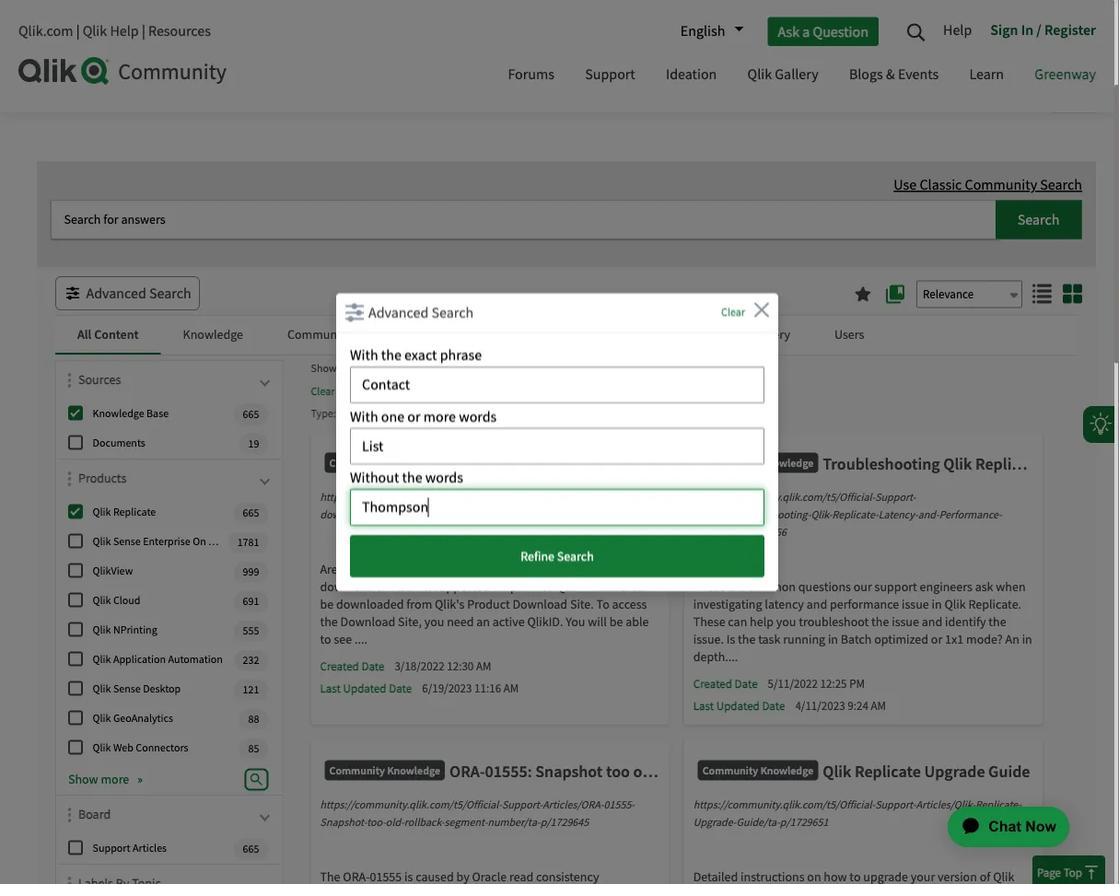 Task type: describe. For each thing, give the bounding box(es) containing it.
1 vertical spatial gallery
[[752, 326, 790, 343]]

without the words
[[350, 468, 463, 487]]

with for with one or more words
[[350, 407, 378, 426]]

release notes
[[488, 326, 563, 343]]

to right the "how"
[[485, 453, 500, 474]]

qlik's
[[435, 596, 465, 613]]

knowledge inside community knowledge ora-01555: snapshot too old: rollback segment number
[[387, 763, 440, 777]]

With one or more words text field
[[350, 428, 765, 464]]

batch
[[841, 631, 872, 648]]

knowledge up documents
[[93, 406, 144, 421]]

qlik inside button
[[395, 326, 416, 343]]

sources button
[[78, 370, 273, 398]]

how to download qlik products link
[[450, 453, 674, 483]]

1 horizontal spatial be
[[610, 614, 623, 631]]

2 horizontal spatial replicate
[[855, 761, 921, 782]]

sort filter image
[[68, 472, 71, 486]]

0 vertical spatial gallery
[[775, 65, 819, 84]]

support- for how to download qlik products
[[502, 490, 543, 504]]

search inside advanced search button
[[149, 284, 191, 303]]

555
[[243, 624, 259, 638]]

date down the 3/18/2022
[[389, 681, 412, 696]]

use
[[894, 175, 917, 194]]

are
[[728, 579, 745, 596]]

https://community.qlik.com/t5/official- inside https://community.qlik.com/t5/official-support- articles/troubleshooting-qlik-replicate-latency-and-performance- issues/ta-p/1929456
[[693, 490, 875, 504]]

created for are you looking to download your purchased qlik products or download a trial? all supported on-premise qlik products can be downloaded from qlik's product download site. to access the download site, you need an active qlikid. you will be able to see ....
[[320, 659, 359, 674]]

windows
[[208, 534, 250, 549]]

1 horizontal spatial you
[[424, 614, 444, 631]]

the right without
[[402, 468, 422, 487]]

articles/qlik-
[[916, 798, 975, 812]]

665 for knowledge base
[[243, 407, 259, 421]]

last updated date for are you looking to download your purchased qlik products or download a trial? all supported on-premise qlik products can be downloaded from qlik's product download site. to access the download site, you need an active qlikid. you will be able to see ....
[[320, 681, 412, 696]]

page
[[353, 362, 376, 376]]

knowledge down the all
[[344, 408, 396, 422]]

advanced search dialog
[[336, 293, 778, 333]]

search the community
[[154, 86, 295, 105]]

qlik web connectors
[[93, 741, 188, 755]]

refine search
[[521, 548, 594, 564]]

purchased
[[503, 561, 560, 578]]

&
[[402, 28, 411, 47]]

qlik sense enterprise on windows
[[93, 534, 250, 549]]

knowledge up articles/troubleshooting-
[[761, 455, 814, 470]]

to left the saas
[[600, 28, 613, 47]]

qlik:
[[414, 28, 442, 47]]

are
[[320, 561, 338, 578]]

....
[[355, 631, 367, 648]]

https://community.qlik.com/t5/official-support-articles/ora-01555- snapshot-too-old-rollback-segment-number/ta-p/1729645
[[320, 798, 635, 829]]

support- inside https://community.qlik.com/t5/official-support- articles/troubleshooting-qlik-replicate-latency-and-performance- issues/ta-p/1929456
[[875, 490, 916, 504]]

is
[[726, 631, 735, 648]]

upgrade
[[924, 761, 985, 782]]

qlik cloud
[[93, 593, 140, 608]]

issues/ta-
[[693, 525, 738, 539]]

1 horizontal spatial in
[[932, 596, 942, 613]]

type :
[[311, 407, 336, 421]]

product
[[467, 596, 510, 613]]

support- for qlik replicate upgrade guide
[[875, 798, 916, 812]]

01555-
[[604, 798, 635, 812]]

need
[[447, 614, 474, 631]]

depth....
[[693, 649, 738, 666]]

updated for these are common questions our support engineers ask when investigating latency and performance issue in qlik replicate. these can help you troubleshoot the issue and identify the issue. is the task running in batch optimized or 1x1 mode? an in depth....
[[716, 699, 760, 714]]

bi
[[523, 28, 536, 47]]

help inside button
[[419, 326, 444, 343]]

0 horizontal spatial am
[[476, 659, 491, 674]]

qlik nprinting
[[93, 623, 157, 637]]

the down replicate.
[[989, 614, 1006, 631]]

page top button
[[1032, 856, 1105, 884]]

your
[[476, 561, 501, 578]]

0 horizontal spatial download
[[340, 614, 395, 631]]

community inside button
[[287, 326, 351, 343]]

https://community.qlik.com/t5/official- for ora-01555: snapshot too old: rollback segment number
[[320, 798, 502, 812]]

to
[[596, 596, 610, 613]]

articles/how-
[[543, 490, 605, 504]]

knowledge inside community knowledge how to download qlik products
[[387, 455, 440, 470]]

1 vertical spatial replicate
[[113, 505, 156, 519]]

download for qlik
[[503, 453, 575, 474]]

1
[[378, 362, 383, 376]]

0 horizontal spatial you
[[340, 561, 360, 578]]

With the exact phrase text field
[[350, 366, 765, 403]]

sort filter image for sources
[[68, 373, 71, 388]]

all content
[[77, 326, 139, 343]]

use classic community search
[[894, 175, 1082, 194]]

qlik image
[[18, 57, 111, 85]]

base for 665
[[147, 406, 169, 421]]

1 of from the left
[[386, 362, 395, 376]]

type
[[311, 407, 333, 421]]

qlik.com | qlik help | resources
[[18, 22, 211, 41]]

premise
[[510, 579, 554, 596]]

1 horizontal spatial on
[[707, 28, 723, 47]]

english
[[680, 22, 725, 41]]

knowledge base for ✕
[[344, 408, 420, 422]]

replicate- inside https://community.qlik.com/t5/official-support-articles/qlik-replicate- upgrade-guide/ta-p/1729651
[[975, 798, 1022, 812]]

show
[[68, 771, 98, 787]]

downloaded
[[336, 596, 404, 613]]

greenway
[[1035, 65, 1096, 84]]

2 vertical spatial download
[[320, 579, 374, 596]]

with the exact phrase
[[350, 346, 482, 365]]

created date for these are common questions our support engineers ask when investigating latency and performance issue in qlik replicate. these can help you troubleshoot the issue and identify the issue. is the task running in batch optimized or 1x1 mode? an in depth....
[[693, 677, 758, 692]]

last for these are common questions our support engineers ask when investigating latency and performance issue in qlik replicate. these can help you troubleshoot the issue and identify the issue. is the task running in batch optimized or 1x1 mode? an in depth....
[[693, 699, 714, 714]]

you
[[566, 614, 585, 631]]

number/ta-
[[488, 815, 540, 829]]

clear all button
[[311, 383, 348, 400]]

download for your
[[420, 561, 474, 578]]

3 sort filter image from the top
[[68, 877, 71, 884]]

migration
[[539, 28, 597, 47]]

2 these from the top
[[693, 614, 725, 631]]

site.
[[570, 596, 594, 613]]

0 vertical spatial qlik replicate
[[499, 408, 563, 422]]

advanced search button
[[55, 276, 200, 310]]

too-
[[367, 815, 386, 829]]

2 horizontal spatial help
[[943, 20, 972, 39]]

qlik community link
[[37, 86, 137, 105]]

page top
[[1037, 865, 1082, 880]]

products button
[[78, 469, 273, 496]]

support- for ora-01555: snapshot too old: rollback segment number
[[502, 798, 543, 812]]

page
[[1037, 865, 1061, 880]]

community knowledge qlik replicate upgrade guide
[[703, 761, 1030, 782]]

665 for qlik replicate
[[243, 506, 259, 520]]

with
[[649, 28, 676, 47]]

the right is
[[738, 631, 756, 648]]

guide
[[988, 761, 1030, 782]]

segment-
[[445, 815, 488, 829]]

showing page 1 of 67 of 665 results (0.453 seconds) . clear all
[[311, 362, 547, 398]]

or inside are you looking to download your purchased qlik products or download a trial? all supported on-premise qlik products can be downloaded from qlik's product download site. to access the download site, you need an active qlikid. you will be able to see ....
[[638, 561, 649, 578]]

web
[[113, 741, 133, 755]]

board
[[78, 806, 111, 822]]

click to close popup image
[[754, 302, 769, 317]]

created date for are you looking to download your purchased qlik products or download a trial? all supported on-premise qlik products can be downloaded from qlik's product download site. to access the download site, you need an active qlikid. you will be able to see ....
[[320, 659, 384, 674]]

support
[[93, 841, 130, 855]]

our
[[854, 579, 872, 596]]

greenway link
[[1021, 49, 1110, 103]]

1 horizontal spatial more
[[424, 407, 456, 426]]

knowledge inside button
[[183, 326, 243, 343]]

1 vertical spatial issue
[[892, 614, 919, 631]]

1x1
[[945, 631, 964, 648]]

12:25
[[820, 676, 847, 691]]

or inside these are common questions our support engineers ask when investigating latency and performance issue in qlik replicate. these can help you troubleshoot the issue and identify the issue. is the task running in batch optimized or 1x1 mode? an in depth....
[[931, 631, 943, 648]]

an
[[1005, 631, 1020, 648]]

665 for support articles
[[243, 842, 259, 856]]

menu bar containing qlik gallery
[[494, 49, 1110, 103]]

these are common questions our support engineers ask when investigating latency and performance issue in qlik replicate. these can help you troubleshoot the issue and identify the issue. is the task running in batch optimized or 1x1 mode? an in depth....
[[693, 579, 1032, 666]]

too
[[606, 761, 630, 782]]

1 horizontal spatial replicate
[[520, 408, 563, 422]]

a inside are you looking to download your purchased qlik products or download a trial? all supported on-premise qlik products can be downloaded from qlik's product download site. to access the download site, you need an active qlikid. you will be able to see ....
[[377, 579, 383, 596]]

search inside "refine search" "button"
[[557, 548, 594, 564]]

qlik gallery inside menu bar
[[748, 65, 819, 84]]

application
[[113, 652, 166, 667]]

notes
[[532, 326, 563, 343]]

content for all content
[[94, 326, 139, 343]]

last updated date for these are common questions our support engineers ask when investigating latency and performance issue in qlik replicate. these can help you troubleshoot the issue and identify the issue. is the task running in batch optimized or 1x1 mode? an in depth....
[[693, 699, 785, 714]]

0 horizontal spatial and
[[807, 596, 827, 613]]

on-
[[492, 579, 510, 596]]

to up trial?
[[406, 561, 417, 578]]

0 horizontal spatial in
[[828, 631, 838, 648]]

question
[[813, 22, 869, 41]]

can inside are you looking to download your purchased qlik products or download a trial? all supported on-premise qlik products can be downloaded from qlik's product download site. to access the download site, you need an active qlikid. you will be able to see ....
[[631, 579, 651, 596]]

old-
[[386, 815, 404, 829]]

you inside these are common questions our support engineers ask when investigating latency and performance issue in qlik replicate. these can help you troubleshoot the issue and identify the issue. is the task running in batch optimized or 1x1 mode? an in depth....
[[776, 614, 796, 631]]

show more »
[[68, 771, 143, 787]]

base for ✕
[[398, 408, 420, 422]]

able
[[626, 614, 649, 631]]

6/19/2023
[[422, 681, 472, 696]]

all inside are you looking to download your purchased qlik products or download a trial? all supported on-premise qlik products can be downloaded from qlik's product download site. to access the download site, you need an active qlikid. you will be able to see ....
[[418, 579, 431, 596]]

running
[[783, 631, 825, 648]]

qlik- inside the https://community.qlik.com/t5/official-support-articles/how-to- download-qlik-products/ta-p/1906869
[[370, 508, 391, 522]]

to-
[[605, 490, 618, 504]]

connectors
[[136, 741, 188, 755]]

advanced for advanced search dialog at the top of page
[[368, 303, 429, 322]]

2 of from the left
[[410, 362, 419, 376]]

dec
[[726, 28, 749, 47]]

updated for are you looking to download your purchased qlik products or download a trial? all supported on-premise qlik products can be downloaded from qlik's product download site. to access the download site, you need an active qlikid. you will be able to see ....
[[343, 681, 386, 696]]

community down qlik image at the left top of the page
[[64, 86, 137, 105]]

1 these from the top
[[693, 579, 725, 596]]

0 horizontal spatial be
[[320, 596, 334, 613]]

0 vertical spatial a
[[803, 22, 810, 41]]

looking
[[363, 561, 403, 578]]



Task type: locate. For each thing, give the bounding box(es) containing it.
85
[[248, 741, 259, 756]]

691
[[243, 594, 259, 608]]

clear left the all
[[311, 384, 335, 398]]

knowledge up sources button
[[183, 326, 243, 343]]

0 horizontal spatial last
[[320, 681, 341, 696]]

1 horizontal spatial updated
[[716, 699, 760, 714]]

0 horizontal spatial of
[[386, 362, 395, 376]]

all up sources
[[77, 326, 92, 343]]

0 vertical spatial last
[[320, 681, 341, 696]]

issue down "support"
[[902, 596, 929, 613]]

community link
[[18, 57, 476, 86]]

date down the ....
[[361, 659, 384, 674]]

sense for desktop
[[113, 682, 141, 696]]

the inside are you looking to download your purchased qlik products or download a trial? all supported on-premise qlik products can be downloaded from qlik's product download site. to access the download site, you need an active qlikid. you will be able to see ....
[[320, 614, 338, 631]]

resources
[[148, 22, 211, 41]]

0 horizontal spatial clear
[[311, 384, 335, 398]]

qlik-
[[370, 508, 391, 522], [811, 508, 832, 522]]

gallery down register link
[[775, 65, 819, 84]]

1 : from the left
[[333, 407, 336, 421]]

2 : from the left
[[488, 407, 491, 421]]

replicate up enterprise
[[113, 505, 156, 519]]

how
[[450, 453, 482, 474]]

1 vertical spatial with
[[350, 407, 378, 426]]

11:16
[[474, 681, 501, 696]]

| right qlik help link
[[142, 22, 145, 41]]

a down the 'looking'
[[377, 579, 383, 596]]

https://community.qlik.com/t5/official-support-articles/qlik-replicate- upgrade-guide/ta-p/1729651
[[693, 798, 1022, 829]]

the up see
[[320, 614, 338, 631]]

on left dec
[[707, 28, 723, 47]]

results
[[440, 362, 471, 376]]

1 vertical spatial be
[[610, 614, 623, 631]]

0 horizontal spatial content
[[94, 326, 139, 343]]

.
[[545, 362, 547, 376]]

accenture
[[337, 28, 399, 47]]

1 horizontal spatial :
[[488, 407, 491, 421]]

and-
[[918, 508, 939, 522]]

replicate.
[[969, 596, 1022, 613]]

the down resources
[[199, 86, 219, 105]]

1 vertical spatial all
[[418, 579, 431, 596]]

updated down the ....
[[343, 681, 386, 696]]

created date down the ....
[[320, 659, 384, 674]]

advanced up the all content
[[86, 284, 146, 303]]

can up access at right bottom
[[631, 579, 651, 596]]

1 vertical spatial last updated date
[[693, 699, 785, 714]]

base
[[147, 406, 169, 421], [398, 408, 420, 422]]

clear left click to close popup icon
[[721, 305, 745, 319]]

content for video content
[[641, 326, 684, 343]]

0 vertical spatial replicate
[[520, 408, 563, 422]]

am right 9:24
[[871, 698, 886, 713]]

0 vertical spatial updated
[[343, 681, 386, 696]]

advanced inside button
[[86, 284, 146, 303]]

1 with from the top
[[350, 346, 378, 365]]

https://community.qlik.com/t5/official- up products/ta-
[[320, 490, 502, 504]]

community up showing
[[287, 326, 351, 343]]

1 horizontal spatial and
[[922, 614, 942, 631]]

all inside button
[[77, 326, 92, 343]]

0 horizontal spatial advanced
[[86, 284, 146, 303]]

download
[[503, 453, 575, 474], [420, 561, 474, 578], [320, 579, 374, 596]]

search inside advanced search dialog
[[432, 303, 474, 322]]

1 horizontal spatial download
[[513, 596, 568, 613]]

in down troubleshoot
[[828, 631, 838, 648]]

created date
[[320, 659, 384, 674], [693, 677, 758, 692]]

created
[[320, 659, 359, 674], [693, 677, 732, 692]]

5/11/2022
[[768, 676, 818, 691]]

1 horizontal spatial created
[[693, 677, 732, 692]]

1 vertical spatial qlik replicate
[[93, 505, 156, 519]]

community right classic
[[965, 175, 1037, 194]]

to left see
[[320, 631, 331, 648]]

download down downloaded
[[340, 614, 395, 631]]

1 vertical spatial a
[[377, 579, 383, 596]]

of right 1
[[386, 362, 395, 376]]

1 qlik- from the left
[[370, 508, 391, 522]]

0 horizontal spatial created date
[[320, 659, 384, 674]]

sort filter image for board
[[68, 808, 71, 822]]

support-
[[502, 490, 543, 504], [875, 490, 916, 504], [502, 798, 543, 812], [875, 798, 916, 812]]

am for these
[[871, 698, 886, 713]]

the left exact
[[381, 346, 401, 365]]

community
[[118, 58, 227, 86], [64, 86, 137, 105], [222, 86, 295, 105], [965, 175, 1037, 194], [287, 326, 351, 343], [329, 455, 385, 470], [703, 455, 758, 470], [329, 763, 385, 777], [703, 763, 758, 777]]

1 vertical spatial or
[[638, 561, 649, 578]]

help left resources "link"
[[110, 22, 139, 41]]

1 content from the left
[[94, 326, 139, 343]]

knowledge inside community knowledge qlik replicate upgrade guide
[[761, 763, 814, 777]]

created for these are common questions our support engineers ask when investigating latency and performance issue in qlik replicate. these can help you troubleshoot the issue and identify the issue. is the task running in batch optimized or 1x1 mode? an in depth....
[[693, 677, 732, 692]]

2 vertical spatial sort filter image
[[68, 877, 71, 884]]

1 vertical spatial qlik gallery
[[728, 326, 790, 343]]

segment
[[726, 761, 787, 782]]

users
[[835, 326, 864, 343]]

https://community.qlik.com/t5/official- inside https://community.qlik.com/t5/official-support-articles/qlik-replicate- upgrade-guide/ta-p/1729651
[[693, 798, 875, 812]]

ask
[[975, 579, 993, 596]]

1 horizontal spatial last
[[693, 699, 714, 714]]

qlik inside list
[[37, 86, 61, 105]]

sense up qlik geoanalytics at the bottom
[[113, 682, 141, 696]]

search inside list
[[154, 86, 196, 105]]

2 horizontal spatial you
[[776, 614, 796, 631]]

you down 'latency'
[[776, 614, 796, 631]]

updated down depth....
[[716, 699, 760, 714]]

replicate- up our
[[832, 508, 878, 522]]

1 horizontal spatial qlik-
[[811, 508, 832, 522]]

1 horizontal spatial size image
[[1063, 284, 1082, 304]]

1 horizontal spatial help
[[419, 326, 444, 343]]

application
[[914, 785, 1092, 870]]

1 horizontal spatial a
[[803, 22, 810, 41]]

supported
[[434, 579, 490, 596]]

0 vertical spatial sense
[[113, 534, 141, 549]]

1 horizontal spatial can
[[728, 614, 747, 631]]

0 horizontal spatial more
[[101, 771, 129, 787]]

1 horizontal spatial |
[[142, 22, 145, 41]]

support- inside https://community.qlik.com/t5/official-support-articles/qlik-replicate- upgrade-guide/ta-p/1729651
[[875, 798, 916, 812]]

999
[[243, 565, 259, 579]]

knowledge base up documents
[[93, 406, 169, 421]]

or up access at right bottom
[[638, 561, 649, 578]]

3/18/2022
[[395, 659, 445, 674]]

1 sort filter image from the top
[[68, 373, 71, 388]]

more down showing page 1 of 67 of 665 results (0.453 seconds) . clear all
[[424, 407, 456, 426]]

replicate- inside https://community.qlik.com/t5/official-support- articles/troubleshooting-qlik-replicate-latency-and-performance- issues/ta-p/1929456
[[832, 508, 878, 522]]

advanced search for advanced search dialog at the top of page
[[368, 303, 474, 322]]

232
[[243, 653, 259, 667]]

2 horizontal spatial or
[[931, 631, 943, 648]]

access
[[612, 596, 647, 613]]

0 horizontal spatial last updated date
[[320, 681, 412, 696]]

0 vertical spatial on
[[707, 28, 723, 47]]

all up from
[[418, 579, 431, 596]]

investigating
[[693, 596, 762, 613]]

: down (0.453
[[488, 407, 491, 421]]

advanced search inside dialog
[[368, 303, 474, 322]]

https://community.qlik.com/t5/official- for qlik replicate upgrade guide
[[693, 798, 875, 812]]

in right an
[[1022, 631, 1032, 648]]

enterprise
[[143, 534, 190, 549]]

am for qlik
[[504, 681, 519, 696]]

qlik replicate down the "with the exact phrase" text field
[[499, 408, 563, 422]]

1 vertical spatial clear
[[311, 384, 335, 398]]

with for with the exact phrase
[[350, 346, 378, 365]]

[webinar]
[[268, 28, 335, 47]]

0 vertical spatial be
[[320, 596, 334, 613]]

0 horizontal spatial |
[[76, 22, 80, 41]]

clear inside advanced search dialog
[[721, 305, 745, 319]]

snapshot-
[[320, 815, 367, 829]]

phrase
[[440, 346, 482, 365]]

: for type :
[[333, 407, 336, 421]]

1 vertical spatial words
[[425, 468, 463, 487]]

support- up latency-
[[875, 490, 916, 504]]

community knowledge
[[703, 455, 814, 470]]

qlik replicate up enterprise
[[93, 505, 156, 519]]

qlik inside these are common questions our support engineers ask when investigating latency and performance issue in qlik replicate. these can help you troubleshoot the issue and identify the issue. is the task running in batch optimized or 1x1 mode? an in depth....
[[945, 596, 966, 613]]

last updated date
[[320, 681, 412, 696], [693, 699, 785, 714]]

advanced for advanced search button
[[86, 284, 146, 303]]

knowledge up rollback-
[[387, 763, 440, 777]]

2 sort filter image from the top
[[68, 808, 71, 822]]

can inside these are common questions our support engineers ask when investigating latency and performance issue in qlik replicate. these can help you troubleshoot the issue and identify the issue. is the task running in batch optimized or 1x1 mode? an in depth....
[[728, 614, 747, 631]]

and down the questions
[[807, 596, 827, 613]]

help up exact
[[419, 326, 444, 343]]

qlik inside menu bar
[[748, 65, 772, 84]]

1 vertical spatial these
[[693, 614, 725, 631]]

https://community.qlik.com/t5/official- for how to download qlik products
[[320, 490, 502, 504]]

community up snapshot- at the bottom
[[329, 763, 385, 777]]

https://community.qlik.com/t5/official- up articles/troubleshooting-
[[693, 490, 875, 504]]

gallery down click to close popup icon
[[752, 326, 790, 343]]

1 sense from the top
[[113, 534, 141, 549]]

cloud
[[113, 593, 140, 608]]

are you looking to download your purchased qlik products or download a trial? all supported on-premise qlik products can be downloaded from qlik's product download site. to access the download site, you need an active qlikid. you will be able to see ....
[[320, 561, 651, 648]]

0 vertical spatial and
[[807, 596, 827, 613]]

advanced search up 'qlik help'
[[368, 303, 474, 322]]

1 horizontal spatial advanced search
[[368, 303, 474, 322]]

qlik gallery down 13th:
[[748, 65, 819, 84]]

https://community.qlik.com/t5/official- inside https://community.qlik.com/t5/official-support-articles/ora-01555- snapshot-too-old-rollback-segment-number/ta-p/1729645
[[320, 798, 502, 812]]

sort filter image
[[68, 373, 71, 388], [68, 808, 71, 822], [68, 877, 71, 884]]

1 vertical spatial on
[[193, 534, 206, 549]]

last down depth....
[[693, 699, 714, 714]]

base down sources button
[[147, 406, 169, 421]]

help left sign
[[943, 20, 972, 39]]

https://community.qlik.com/t5/official-support- articles/troubleshooting-qlik-replicate-latency-and-performance- issues/ta-p/1929456
[[693, 490, 1002, 539]]

1 vertical spatial sort filter image
[[68, 808, 71, 822]]

products
[[447, 407, 488, 421], [610, 453, 674, 474], [78, 470, 126, 486], [587, 561, 635, 578], [580, 579, 629, 596]]

be down are
[[320, 596, 334, 613]]

gallery
[[775, 65, 819, 84], [752, 326, 790, 343]]

0 horizontal spatial help
[[110, 22, 139, 41]]

2 sense from the top
[[113, 682, 141, 696]]

1 vertical spatial created
[[693, 677, 732, 692]]

showing
[[311, 362, 351, 376]]

19
[[248, 437, 259, 451]]

665 left results
[[422, 362, 438, 376]]

all
[[337, 384, 348, 398]]

0 vertical spatial all
[[77, 326, 92, 343]]

products inside button
[[78, 470, 126, 486]]

last updated date down the ....
[[320, 681, 412, 696]]

1 horizontal spatial of
[[410, 362, 419, 376]]

last updated date down depth....
[[693, 699, 785, 714]]

nprinting
[[113, 623, 157, 637]]

words right ✕
[[459, 407, 497, 426]]

qlik help link
[[83, 22, 139, 41]]

0 horizontal spatial on
[[193, 534, 206, 549]]

2 | from the left
[[142, 22, 145, 41]]

1 horizontal spatial content
[[641, 326, 684, 343]]

0 horizontal spatial base
[[147, 406, 169, 421]]

1 horizontal spatial download
[[420, 561, 474, 578]]

list
[[37, 71, 1045, 120]]

sense up qlikview
[[113, 534, 141, 549]]

advanced search inside button
[[86, 284, 191, 303]]

2 content from the left
[[641, 326, 684, 343]]

community down resources
[[118, 58, 227, 86]]

1 size image from the left
[[1033, 284, 1052, 304]]

0 horizontal spatial :
[[333, 407, 336, 421]]

community inside community knowledge ora-01555: snapshot too old: rollback segment number
[[329, 763, 385, 777]]

0 vertical spatial can
[[631, 579, 651, 596]]

2 with from the top
[[350, 407, 378, 426]]

accelerating
[[445, 28, 520, 47]]

https://community.qlik.com/t5/official- up rollback-
[[320, 798, 502, 812]]

download up supported
[[420, 561, 474, 578]]

be right the will
[[610, 614, 623, 631]]

release
[[488, 326, 530, 343]]

0 vertical spatial download
[[503, 453, 575, 474]]

qlik- up the questions
[[811, 508, 832, 522]]

0 vertical spatial these
[[693, 579, 725, 596]]

with
[[350, 346, 378, 365], [350, 407, 378, 426]]

pm
[[849, 676, 865, 691]]

0 vertical spatial replicate-
[[832, 508, 878, 522]]

content inside "button"
[[641, 326, 684, 343]]

community down the [webinar]
[[222, 86, 295, 105]]

1 | from the left
[[76, 22, 80, 41]]

or left 1x1
[[931, 631, 943, 648]]

performance
[[830, 596, 899, 613]]

last for are you looking to download your purchased qlik products or download a trial? all supported on-premise qlik products can be downloaded from qlik's product download site. to access the download site, you need an active qlikid. you will be able to see ....
[[320, 681, 341, 696]]

1 vertical spatial replicate-
[[975, 798, 1022, 812]]

date down "5/11/2022"
[[762, 699, 785, 714]]

121
[[243, 682, 259, 697]]

these up investigating
[[693, 579, 725, 596]]

replicate-
[[832, 508, 878, 522], [975, 798, 1022, 812]]

https://community.qlik.com/t5/official- inside the https://community.qlik.com/t5/official-support-articles/how-to- download-qlik-products/ta-p/1906869
[[320, 490, 502, 504]]

1 vertical spatial can
[[728, 614, 747, 631]]

665 up 1781
[[243, 506, 259, 520]]

help
[[750, 614, 774, 631]]

qlik gallery down click to close popup icon
[[728, 326, 790, 343]]

1 horizontal spatial clear
[[721, 305, 745, 319]]

community up articles/troubleshooting-
[[703, 455, 758, 470]]

qlik- down without
[[370, 508, 391, 522]]

advanced inside dialog
[[368, 303, 429, 322]]

0 horizontal spatial knowledge base
[[93, 406, 169, 421]]

0 vertical spatial or
[[407, 407, 421, 426]]

questions
[[798, 579, 851, 596]]

1 horizontal spatial or
[[638, 561, 649, 578]]

community up download-
[[329, 455, 385, 470]]

created down see
[[320, 659, 359, 674]]

665 inside showing page 1 of 67 of 665 results (0.453 seconds) . clear all
[[422, 362, 438, 376]]

0 vertical spatial clear
[[721, 305, 745, 319]]

board button
[[78, 805, 273, 833]]

video content
[[608, 326, 684, 343]]

1 vertical spatial download
[[340, 614, 395, 631]]

0 horizontal spatial qlik replicate
[[93, 505, 156, 519]]

latency
[[765, 596, 804, 613]]

download down are
[[320, 579, 374, 596]]

a right ask
[[803, 22, 810, 41]]

products :
[[447, 407, 491, 421]]

0 horizontal spatial can
[[631, 579, 651, 596]]

rollback-
[[404, 815, 445, 829]]

2 horizontal spatial download
[[503, 453, 575, 474]]

0 horizontal spatial a
[[377, 579, 383, 596]]

clear inside showing page 1 of 67 of 665 results (0.453 seconds) . clear all
[[311, 384, 335, 398]]

community inside community knowledge how to download qlik products
[[329, 455, 385, 470]]

0 vertical spatial download
[[513, 596, 568, 613]]

knowledge up 'p/1729651'
[[761, 763, 814, 777]]

active
[[493, 614, 525, 631]]

desktop
[[143, 682, 181, 696]]

0 horizontal spatial or
[[407, 407, 421, 426]]

support
[[875, 579, 917, 596]]

can
[[631, 579, 651, 596], [728, 614, 747, 631]]

ask a question link
[[768, 17, 879, 46]]

an
[[476, 614, 490, 631]]

refine search button
[[350, 535, 765, 577]]

replicate- down guide
[[975, 798, 1022, 812]]

: for products :
[[488, 407, 491, 421]]

advanced search for advanced search button
[[86, 284, 191, 303]]

articles/troubleshooting-
[[693, 508, 811, 522]]

community up upgrade-
[[703, 763, 758, 777]]

0 horizontal spatial replicate-
[[832, 508, 878, 522]]

list containing qlik community
[[37, 71, 1045, 120]]

can up is
[[728, 614, 747, 631]]

1 vertical spatial am
[[504, 681, 519, 696]]

knowledge base for 665
[[93, 406, 169, 421]]

articles/ora-
[[543, 798, 604, 812]]

1 vertical spatial more
[[101, 771, 129, 787]]

1 vertical spatial last
[[693, 699, 714, 714]]

support- down community knowledge how to download qlik products on the bottom
[[502, 490, 543, 504]]

https://community.qlik.com/t5/official-
[[320, 490, 502, 504], [693, 490, 875, 504], [320, 798, 502, 812], [693, 798, 875, 812]]

created down depth....
[[693, 677, 732, 692]]

trial?
[[386, 579, 415, 596]]

date down depth....
[[735, 677, 758, 692]]

1 vertical spatial sense
[[113, 682, 141, 696]]

1 vertical spatial and
[[922, 614, 942, 631]]

1 horizontal spatial qlik replicate
[[499, 408, 563, 422]]

content down advanced search button
[[94, 326, 139, 343]]

0 vertical spatial words
[[459, 407, 497, 426]]

knowledge base down 1
[[344, 408, 420, 422]]

words up the https://community.qlik.com/t5/official-support-articles/how-to- download-qlik-products/ta-p/1906869
[[425, 468, 463, 487]]

0 horizontal spatial download
[[320, 579, 374, 596]]

advanced up 'qlik help'
[[368, 303, 429, 322]]

2 size image from the left
[[1063, 284, 1082, 304]]

0 horizontal spatial created
[[320, 659, 359, 674]]

1 horizontal spatial am
[[504, 681, 519, 696]]

2 horizontal spatial in
[[1022, 631, 1032, 648]]

1 horizontal spatial knowledge base
[[344, 408, 420, 422]]

67
[[397, 362, 408, 376]]

these up issue.
[[693, 614, 725, 631]]

p/1906869
[[449, 508, 497, 522]]

am up 11:16
[[476, 659, 491, 674]]

https://community.qlik.com/t5/official- up 'p/1729651'
[[693, 798, 875, 812]]

community inside community knowledge qlik replicate upgrade guide
[[703, 763, 758, 777]]

qlik- inside https://community.qlik.com/t5/official-support- articles/troubleshooting-qlik-replicate-latency-and-performance- issues/ta-p/1929456
[[811, 508, 832, 522]]

Without the words text field
[[350, 489, 765, 526]]

issue up optimized
[[892, 614, 919, 631]]

content inside button
[[94, 326, 139, 343]]

/
[[1037, 20, 1042, 39]]

base left ✕
[[398, 408, 420, 422]]

download-
[[320, 508, 370, 522]]

menu bar
[[494, 49, 1110, 103]]

1 vertical spatial created date
[[693, 677, 758, 692]]

date
[[361, 659, 384, 674], [735, 677, 758, 692], [389, 681, 412, 696], [762, 699, 785, 714]]

88
[[248, 712, 259, 726]]

support- inside https://community.qlik.com/t5/official-support-articles/ora-01555- snapshot-too-old-rollback-segment-number/ta-p/1729645
[[502, 798, 543, 812]]

the inside list
[[199, 86, 219, 105]]

size image
[[1033, 284, 1052, 304], [1063, 284, 1082, 304]]

p/1729651
[[780, 815, 828, 829]]

2 qlik- from the left
[[811, 508, 832, 522]]

support- inside the https://community.qlik.com/t5/official-support-articles/how-to- download-qlik-products/ta-p/1906869
[[502, 490, 543, 504]]

6/19/2023 11:16 am
[[422, 681, 519, 696]]

qlikview
[[93, 564, 133, 578]]

in
[[1021, 20, 1034, 39]]

knowledge down with one or more words at the left
[[387, 455, 440, 470]]

sense for enterprise
[[113, 534, 141, 549]]

0 vertical spatial issue
[[902, 596, 929, 613]]

2 horizontal spatial am
[[871, 698, 886, 713]]

from
[[406, 596, 432, 613]]

1 horizontal spatial advanced
[[368, 303, 429, 322]]

automation
[[168, 652, 223, 667]]

the down performance at the right bottom of the page
[[871, 614, 889, 631]]

with left one
[[350, 407, 378, 426]]



Task type: vqa. For each thing, say whether or not it's contained in the screenshot.


